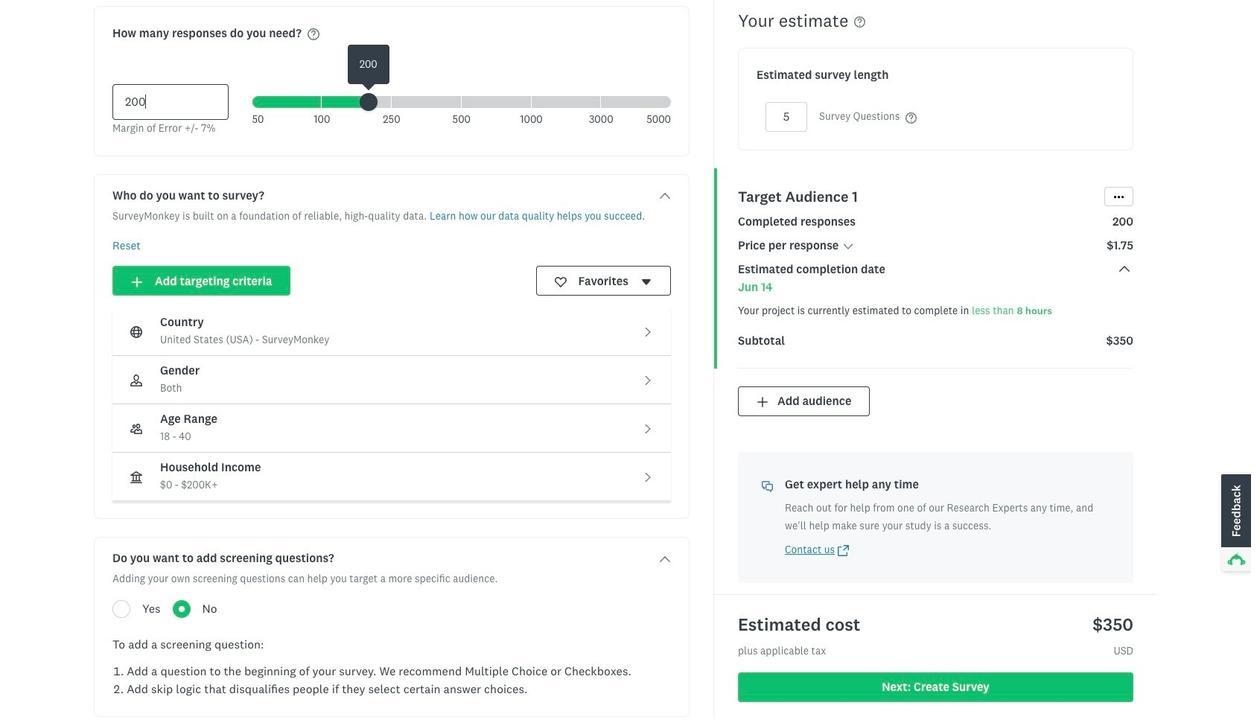 Task type: describe. For each thing, give the bounding box(es) containing it.
1 horizontal spatial help image
[[855, 16, 866, 27]]

help image
[[906, 112, 917, 123]]

collapse image
[[1119, 263, 1131, 275]]

new tab image
[[838, 545, 849, 556]]

expand the detail menu for your panel named "target audience 1" image
[[1114, 192, 1124, 202]]

1 age range image from the top
[[130, 423, 142, 435]]

survey length text field
[[766, 102, 807, 132]]

country image
[[130, 326, 142, 338]]

new tab image
[[838, 545, 849, 556]]

sm audience accordion33 image
[[660, 556, 670, 562]]

gender image
[[130, 375, 142, 387]]



Task type: vqa. For each thing, say whether or not it's contained in the screenshot.
Help Icon
no



Task type: locate. For each thing, give the bounding box(es) containing it.
0 vertical spatial help image
[[855, 16, 866, 27]]

0 horizontal spatial help image
[[308, 28, 319, 40]]

sm audience accordion30 image
[[660, 193, 670, 199]]

sm audience accordion33 image
[[659, 553, 671, 565]]

household income image
[[130, 472, 142, 484], [130, 472, 142, 484]]

sm audience accordion30 image
[[659, 190, 671, 202]]

add audience image
[[757, 397, 769, 408], [757, 397, 768, 408]]

help image
[[855, 16, 866, 27], [308, 28, 319, 40]]

2 age range image from the top
[[130, 424, 142, 434]]

gender image
[[130, 375, 142, 387]]

1 vertical spatial help image
[[308, 28, 319, 40]]

age range image
[[130, 423, 142, 435], [130, 424, 142, 434]]

None text field
[[112, 84, 228, 120]]

collapse image
[[1119, 266, 1130, 272]]



